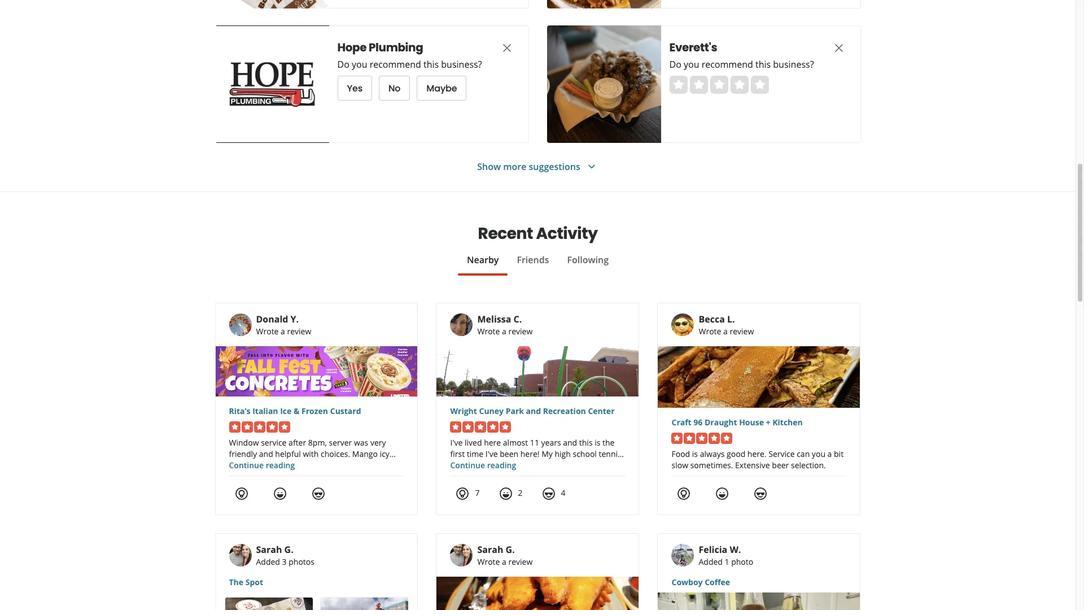 Task type: describe. For each thing, give the bounding box(es) containing it.
sarah g. added 3 photos
[[256, 544, 315, 567]]

a for c.
[[502, 326, 507, 337]]

5 star rating image for melissa
[[451, 421, 512, 433]]

continue reading button for melissa
[[451, 460, 517, 471]]

frozen
[[302, 406, 328, 416]]

photo of everett's image
[[547, 25, 661, 143]]

hope plumbing
[[338, 40, 423, 55]]

center
[[588, 406, 615, 416]]

1 24 cool v2 image from the left
[[312, 487, 325, 500]]

suggestions
[[529, 160, 581, 173]]

felicia w. added 1 photo
[[699, 544, 754, 567]]

2 open photo lightbox image from the left
[[321, 598, 408, 610]]

recreation
[[543, 406, 586, 416]]

you for hope plumbing
[[352, 58, 368, 71]]

1 24 funny v2 image from the left
[[499, 487, 513, 500]]

rating element
[[670, 76, 769, 94]]

recent
[[478, 223, 533, 245]]

cowboy coffee
[[672, 577, 731, 588]]

reading for donald
[[266, 460, 295, 471]]

wrote for melissa c.
[[478, 326, 500, 337]]

dismiss card image for everett's
[[833, 41, 846, 55]]

show more suggestions button
[[478, 160, 599, 173]]

donald y. wrote a review
[[256, 313, 312, 337]]

wright cuney park and recreation center
[[451, 406, 615, 416]]

melissa c. link
[[478, 313, 522, 325]]

1 open photo lightbox image from the left
[[225, 598, 313, 610]]

craft
[[672, 417, 692, 428]]

1
[[725, 557, 730, 567]]

l.
[[728, 313, 735, 325]]

tab list inside explore recent activity section section
[[215, 253, 861, 276]]

extensive
[[736, 460, 770, 471]]

you for everett's
[[684, 58, 700, 71]]

maybe
[[427, 82, 457, 95]]

rita's italian ice & frozen custard
[[229, 406, 361, 416]]

do for everett's
[[670, 58, 682, 71]]

friends
[[517, 254, 549, 266]]

becca l. wrote a review
[[699, 313, 754, 337]]

photo of allsups image
[[215, 0, 329, 8]]

(no rating) image
[[670, 76, 769, 94]]

review for c.
[[509, 326, 533, 337]]

food is always good here. service can you a bit slow sometimes. extensive beer selection.
[[672, 449, 844, 471]]

photos
[[289, 557, 315, 567]]

a for l.
[[724, 326, 728, 337]]

+
[[766, 417, 771, 428]]

3
[[282, 557, 287, 567]]

everett's
[[670, 40, 718, 55]]

wrote for becca l.
[[699, 326, 722, 337]]

selection.
[[792, 460, 826, 471]]

more
[[504, 160, 527, 173]]

&
[[294, 406, 300, 416]]

becca
[[699, 313, 725, 325]]

wrote for donald y.
[[256, 326, 279, 337]]

a for y.
[[281, 326, 285, 337]]

review for y.
[[287, 326, 312, 337]]

review for l.
[[730, 326, 754, 337]]

spot
[[246, 577, 263, 588]]

photo of hope plumbing image
[[215, 25, 329, 143]]

no
[[389, 82, 401, 95]]

2
[[518, 488, 523, 498]]

sarah g. link for sarah g. added 3 photos
[[256, 544, 294, 556]]

w.
[[730, 544, 742, 556]]

do you recommend this business? for hope plumbing
[[338, 58, 482, 71]]

kitchen
[[773, 417, 803, 428]]

following
[[567, 254, 609, 266]]

sometimes.
[[691, 460, 734, 471]]

24 useful v2 image
[[235, 487, 248, 500]]

ice
[[280, 406, 292, 416]]

photo of becca l. image
[[672, 314, 695, 336]]

g. for sarah g. wrote a review
[[506, 544, 515, 556]]

slow
[[672, 460, 689, 471]]

becca l. link
[[699, 313, 735, 325]]

melissa
[[478, 313, 512, 325]]

food
[[672, 449, 691, 459]]

a inside food is always good here. service can you a bit slow sometimes. extensive beer selection.
[[828, 449, 832, 459]]

the spot link
[[229, 577, 404, 588]]

added for sarah g.
[[256, 557, 280, 567]]

service
[[769, 449, 795, 459]]

the spot
[[229, 577, 263, 588]]

and
[[526, 406, 541, 416]]

coffee
[[705, 577, 731, 588]]

5 star rating image for donald
[[229, 421, 290, 433]]

a for g.
[[502, 557, 507, 567]]

donald
[[256, 313, 288, 325]]

yes
[[347, 82, 363, 95]]

do for hope plumbing
[[338, 58, 350, 71]]

here.
[[748, 449, 767, 459]]



Task type: locate. For each thing, give the bounding box(es) containing it.
0 horizontal spatial you
[[352, 58, 368, 71]]

2 photo of sarah g. image from the left
[[451, 544, 473, 567]]

hope
[[338, 40, 367, 55]]

photo of donald y. image
[[229, 314, 252, 336]]

business?
[[441, 58, 482, 71], [774, 58, 814, 71]]

96
[[694, 417, 703, 428]]

24 funny v2 image
[[499, 487, 513, 500], [716, 487, 730, 500]]

2 24 funny v2 image from the left
[[716, 487, 730, 500]]

0 horizontal spatial 24 useful v2 image
[[456, 487, 470, 500]]

1 horizontal spatial business?
[[774, 58, 814, 71]]

donald y. link
[[256, 313, 299, 325]]

1 do from the left
[[338, 58, 350, 71]]

cowboy
[[672, 577, 703, 588]]

a inside becca l. wrote a review
[[724, 326, 728, 337]]

a
[[281, 326, 285, 337], [502, 326, 507, 337], [724, 326, 728, 337], [828, 449, 832, 459], [502, 557, 507, 567]]

nearby
[[467, 254, 499, 266]]

plumbing
[[369, 40, 423, 55]]

1 added from the left
[[256, 557, 280, 567]]

1 horizontal spatial do
[[670, 58, 682, 71]]

continue reading button
[[229, 460, 295, 471], [451, 460, 517, 471]]

this for hope plumbing
[[424, 58, 439, 71]]

24 cool v2 image left 4
[[542, 487, 556, 500]]

recommend for hope plumbing
[[370, 58, 421, 71]]

photo of sarah g. image up the
[[229, 544, 252, 567]]

yes button
[[338, 76, 372, 101]]

do down everett's
[[670, 58, 682, 71]]

0 horizontal spatial photo of sarah g. image
[[229, 544, 252, 567]]

0 horizontal spatial continue reading
[[229, 460, 295, 471]]

a inside "melissa c. wrote a review"
[[502, 326, 507, 337]]

2 sarah from the left
[[478, 544, 504, 556]]

0 horizontal spatial this
[[424, 58, 439, 71]]

1 horizontal spatial dismiss card image
[[833, 41, 846, 55]]

you up selection.
[[812, 449, 826, 459]]

1 horizontal spatial this
[[756, 58, 771, 71]]

1 horizontal spatial open photo lightbox image
[[321, 598, 408, 610]]

1 horizontal spatial continue
[[451, 460, 485, 471]]

reading up 24 funny v2 image
[[266, 460, 295, 471]]

custard
[[330, 406, 361, 416]]

review inside sarah g. wrote a review
[[509, 557, 533, 567]]

continue reading button up the 7
[[451, 460, 517, 471]]

2 continue reading button from the left
[[451, 460, 517, 471]]

0 horizontal spatial continue reading button
[[229, 460, 295, 471]]

rita's
[[229, 406, 251, 416]]

continue reading up the 7
[[451, 460, 517, 471]]

2 added from the left
[[699, 557, 723, 567]]

1 business? from the left
[[441, 58, 482, 71]]

melissa c. wrote a review
[[478, 313, 533, 337]]

1 horizontal spatial g.
[[506, 544, 515, 556]]

recommend
[[370, 58, 421, 71], [702, 58, 754, 71]]

2 horizontal spatial 5 star rating image
[[672, 433, 733, 444]]

hope plumbing link
[[338, 40, 479, 55]]

1 horizontal spatial sarah g. link
[[478, 544, 515, 556]]

recommend down 'everett's' 'link'
[[702, 58, 754, 71]]

1 horizontal spatial recommend
[[702, 58, 754, 71]]

continue reading for melissa
[[451, 460, 517, 471]]

photo of sarah g. image left sarah g. wrote a review
[[451, 544, 473, 567]]

2 dismiss card image from the left
[[833, 41, 846, 55]]

0 horizontal spatial business?
[[441, 58, 482, 71]]

tab list
[[215, 253, 861, 276]]

photo of carmelina's image
[[547, 0, 661, 8]]

1 recommend from the left
[[370, 58, 421, 71]]

None radio
[[690, 76, 708, 94]]

explore recent activity section section
[[206, 192, 870, 610]]

craft 96 draught house + kitchen
[[672, 417, 803, 428]]

continue reading for donald
[[229, 460, 295, 471]]

g.
[[285, 544, 294, 556], [506, 544, 515, 556]]

added left 3
[[256, 557, 280, 567]]

you down the hope
[[352, 58, 368, 71]]

24 cool v2 image
[[755, 487, 768, 500]]

sarah
[[256, 544, 282, 556], [478, 544, 504, 556]]

None radio
[[670, 76, 688, 94], [710, 76, 729, 94], [731, 76, 749, 94], [751, 76, 769, 94], [670, 76, 688, 94], [710, 76, 729, 94], [731, 76, 749, 94], [751, 76, 769, 94]]

continue reading button up 24 funny v2 image
[[229, 460, 295, 471]]

0 horizontal spatial reading
[[266, 460, 295, 471]]

2 continue from the left
[[451, 460, 485, 471]]

0 horizontal spatial added
[[256, 557, 280, 567]]

1 horizontal spatial sarah
[[478, 544, 504, 556]]

sarah inside sarah g. wrote a review
[[478, 544, 504, 556]]

0 horizontal spatial open photo lightbox image
[[225, 598, 313, 610]]

1 horizontal spatial do you recommend this business?
[[670, 58, 814, 71]]

business? up the 'maybe'
[[441, 58, 482, 71]]

5 star rating image
[[229, 421, 290, 433], [451, 421, 512, 433], [672, 433, 733, 444]]

24 funny v2 image down the sometimes.
[[716, 487, 730, 500]]

the
[[229, 577, 244, 588]]

review inside donald y. wrote a review
[[287, 326, 312, 337]]

1 horizontal spatial 5 star rating image
[[451, 421, 512, 433]]

bit
[[834, 449, 844, 459]]

a inside sarah g. wrote a review
[[502, 557, 507, 567]]

wrote for sarah g.
[[478, 557, 500, 567]]

7
[[475, 488, 480, 498]]

can
[[797, 449, 810, 459]]

continue up 24 useful v2 icon
[[229, 460, 264, 471]]

added for felicia w.
[[699, 557, 723, 567]]

1 horizontal spatial 24 funny v2 image
[[716, 487, 730, 500]]

added inside felicia w. added 1 photo
[[699, 557, 723, 567]]

5 star rating image down italian
[[229, 421, 290, 433]]

continue reading
[[229, 460, 295, 471], [451, 460, 517, 471]]

1 photo of sarah g. image from the left
[[229, 544, 252, 567]]

1 continue reading button from the left
[[229, 460, 295, 471]]

park
[[506, 406, 524, 416]]

photo of felicia w. image
[[672, 544, 695, 567]]

photo of melissa c. image
[[451, 314, 473, 336]]

5 star rating image for becca
[[672, 433, 733, 444]]

added down the felicia
[[699, 557, 723, 567]]

craft 96 draught house + kitchen link
[[672, 417, 847, 428]]

wrote inside "melissa c. wrote a review"
[[478, 326, 500, 337]]

sarah g. link for sarah g. wrote a review
[[478, 544, 515, 556]]

24 useful v2 image down slow
[[678, 487, 691, 500]]

open photo lightbox image down spot
[[225, 598, 313, 610]]

0 horizontal spatial sarah g. link
[[256, 544, 294, 556]]

1 24 useful v2 image from the left
[[456, 487, 470, 500]]

this down 'everett's' 'link'
[[756, 58, 771, 71]]

business? for everett's
[[774, 58, 814, 71]]

24 funny v2 image left "2"
[[499, 487, 513, 500]]

draught
[[705, 417, 738, 428]]

dismiss card image for hope plumbing
[[500, 41, 514, 55]]

sarah for sarah g. added 3 photos
[[256, 544, 282, 556]]

0 horizontal spatial g.
[[285, 544, 294, 556]]

recommend for everett's
[[702, 58, 754, 71]]

wrote
[[256, 326, 279, 337], [478, 326, 500, 337], [699, 326, 722, 337], [478, 557, 500, 567]]

house
[[740, 417, 764, 428]]

0 horizontal spatial 5 star rating image
[[229, 421, 290, 433]]

24 cool v2 image
[[312, 487, 325, 500], [542, 487, 556, 500]]

0 horizontal spatial 24 cool v2 image
[[312, 487, 325, 500]]

4
[[561, 488, 566, 498]]

1 horizontal spatial added
[[699, 557, 723, 567]]

g. inside "sarah g. added 3 photos"
[[285, 544, 294, 556]]

continue
[[229, 460, 264, 471], [451, 460, 485, 471]]

wrote inside sarah g. wrote a review
[[478, 557, 500, 567]]

2 continue reading from the left
[[451, 460, 517, 471]]

maybe button
[[417, 76, 467, 101]]

open photo lightbox image down the spot link
[[321, 598, 408, 610]]

2 g. from the left
[[506, 544, 515, 556]]

reading down cuney
[[487, 460, 517, 471]]

rita's italian ice & frozen custard link
[[229, 406, 404, 417]]

is
[[693, 449, 698, 459]]

1 horizontal spatial you
[[684, 58, 700, 71]]

photo
[[732, 557, 754, 567]]

continue for donald
[[229, 460, 264, 471]]

2 horizontal spatial you
[[812, 449, 826, 459]]

1 horizontal spatial 24 useful v2 image
[[678, 487, 691, 500]]

0 horizontal spatial sarah
[[256, 544, 282, 556]]

wright
[[451, 406, 477, 416]]

show
[[478, 160, 501, 173]]

this up maybe button
[[424, 58, 439, 71]]

reading
[[266, 460, 295, 471], [487, 460, 517, 471]]

photo of sarah g. image for sarah g. added 3 photos
[[229, 544, 252, 567]]

sarah inside "sarah g. added 3 photos"
[[256, 544, 282, 556]]

0 horizontal spatial dismiss card image
[[500, 41, 514, 55]]

1 sarah from the left
[[256, 544, 282, 556]]

do down the hope
[[338, 58, 350, 71]]

24 chevron down v2 image
[[585, 160, 599, 173]]

1 horizontal spatial continue reading
[[451, 460, 517, 471]]

good
[[727, 449, 746, 459]]

continue reading up 24 funny v2 image
[[229, 460, 295, 471]]

felicia w. link
[[699, 544, 742, 556]]

0 horizontal spatial recommend
[[370, 58, 421, 71]]

dismiss card image
[[500, 41, 514, 55], [833, 41, 846, 55]]

5 star rating image down 96
[[672, 433, 733, 444]]

1 horizontal spatial 24 cool v2 image
[[542, 487, 556, 500]]

italian
[[253, 406, 278, 416]]

do you recommend this business? down hope plumbing link
[[338, 58, 482, 71]]

2 do you recommend this business? from the left
[[670, 58, 814, 71]]

g. for sarah g. added 3 photos
[[285, 544, 294, 556]]

continue for melissa
[[451, 460, 485, 471]]

reading for melissa
[[487, 460, 517, 471]]

sarah g. wrote a review
[[478, 544, 533, 567]]

0 horizontal spatial continue
[[229, 460, 264, 471]]

sarah g. link
[[256, 544, 294, 556], [478, 544, 515, 556]]

1 sarah g. link from the left
[[256, 544, 294, 556]]

wrote inside becca l. wrote a review
[[699, 326, 722, 337]]

do you recommend this business? down 'everett's' 'link'
[[670, 58, 814, 71]]

1 do you recommend this business? from the left
[[338, 58, 482, 71]]

continue up the 7
[[451, 460, 485, 471]]

1 dismiss card image from the left
[[500, 41, 514, 55]]

business? for hope plumbing
[[441, 58, 482, 71]]

24 funny v2 image
[[273, 487, 287, 500]]

activity
[[537, 223, 598, 245]]

business? down 'everett's' 'link'
[[774, 58, 814, 71]]

no button
[[379, 76, 410, 101]]

2 do from the left
[[670, 58, 682, 71]]

photo of sarah g. image for sarah g. wrote a review
[[451, 544, 473, 567]]

review inside "melissa c. wrote a review"
[[509, 326, 533, 337]]

you inside food is always good here. service can you a bit slow sometimes. extensive beer selection.
[[812, 449, 826, 459]]

5 star rating image down cuney
[[451, 421, 512, 433]]

y.
[[291, 313, 299, 325]]

review for g.
[[509, 557, 533, 567]]

tab list containing nearby
[[215, 253, 861, 276]]

wrote inside donald y. wrote a review
[[256, 326, 279, 337]]

24 useful v2 image
[[456, 487, 470, 500], [678, 487, 691, 500]]

sarah for sarah g. wrote a review
[[478, 544, 504, 556]]

2 this from the left
[[756, 58, 771, 71]]

open photo lightbox image
[[225, 598, 313, 610], [321, 598, 408, 610]]

2 24 useful v2 image from the left
[[678, 487, 691, 500]]

review inside becca l. wrote a review
[[730, 326, 754, 337]]

1 continue reading from the left
[[229, 460, 295, 471]]

2 24 cool v2 image from the left
[[542, 487, 556, 500]]

24 cool v2 image right 24 funny v2 image
[[312, 487, 325, 500]]

1 g. from the left
[[285, 544, 294, 556]]

show more suggestions
[[478, 160, 581, 173]]

1 horizontal spatial continue reading button
[[451, 460, 517, 471]]

recent activity
[[478, 223, 598, 245]]

wright cuney park and recreation center link
[[451, 406, 626, 417]]

1 horizontal spatial photo of sarah g. image
[[451, 544, 473, 567]]

2 reading from the left
[[487, 460, 517, 471]]

continue reading button for donald
[[229, 460, 295, 471]]

1 reading from the left
[[266, 460, 295, 471]]

this for everett's
[[756, 58, 771, 71]]

do
[[338, 58, 350, 71], [670, 58, 682, 71]]

recommend down plumbing
[[370, 58, 421, 71]]

0 horizontal spatial 24 funny v2 image
[[499, 487, 513, 500]]

a inside donald y. wrote a review
[[281, 326, 285, 337]]

added inside "sarah g. added 3 photos"
[[256, 557, 280, 567]]

cowboy coffee link
[[672, 577, 847, 588]]

felicia
[[699, 544, 728, 556]]

do you recommend this business? for everett's
[[670, 58, 814, 71]]

2 recommend from the left
[[702, 58, 754, 71]]

always
[[700, 449, 725, 459]]

2 sarah g. link from the left
[[478, 544, 515, 556]]

review
[[287, 326, 312, 337], [509, 326, 533, 337], [730, 326, 754, 337], [509, 557, 533, 567]]

everett's link
[[670, 40, 811, 55]]

0 horizontal spatial do
[[338, 58, 350, 71]]

you down everett's
[[684, 58, 700, 71]]

1 this from the left
[[424, 58, 439, 71]]

1 continue from the left
[[229, 460, 264, 471]]

c.
[[514, 313, 522, 325]]

g. inside sarah g. wrote a review
[[506, 544, 515, 556]]

photo of sarah g. image
[[229, 544, 252, 567], [451, 544, 473, 567]]

2 business? from the left
[[774, 58, 814, 71]]

beer
[[773, 460, 789, 471]]

cuney
[[479, 406, 504, 416]]

1 horizontal spatial reading
[[487, 460, 517, 471]]

24 useful v2 image left the 7
[[456, 487, 470, 500]]

0 horizontal spatial do you recommend this business?
[[338, 58, 482, 71]]

do you recommend this business?
[[338, 58, 482, 71], [670, 58, 814, 71]]



Task type: vqa. For each thing, say whether or not it's contained in the screenshot.
Donald Y. 24 cool v2 icon
yes



